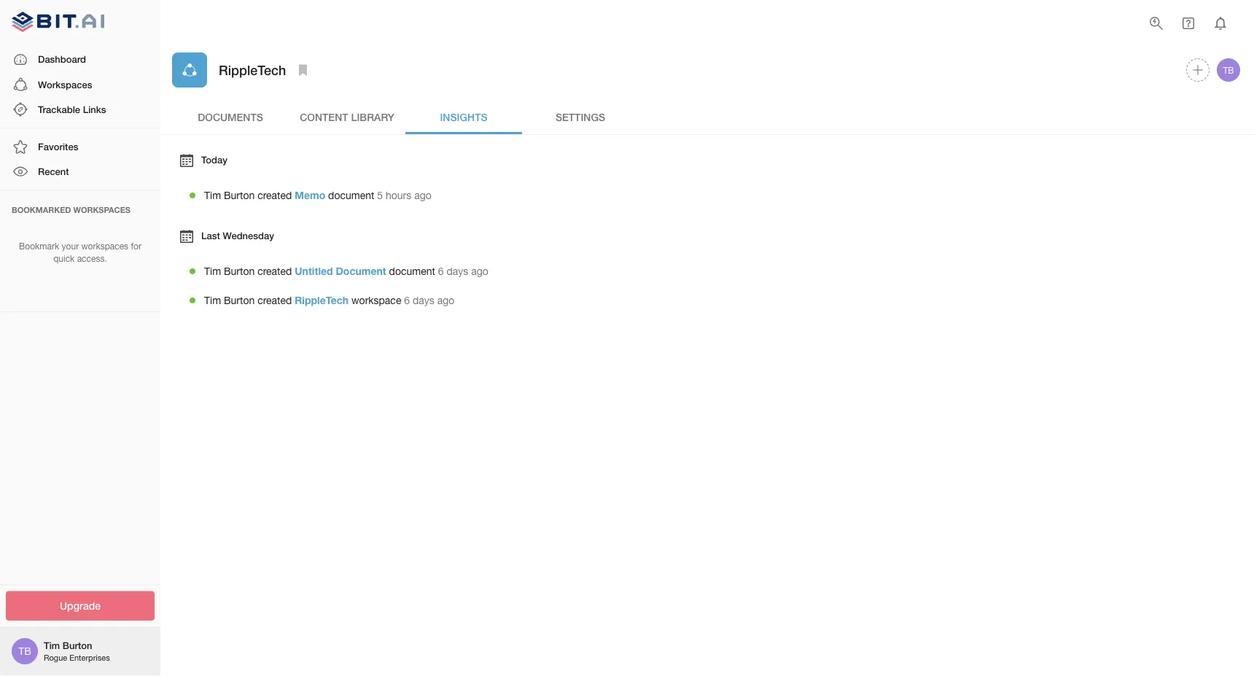 Task type: describe. For each thing, give the bounding box(es) containing it.
for
[[131, 241, 141, 251]]

hours
[[386, 189, 412, 201]]

bookmarked
[[12, 205, 71, 215]]

workspaces
[[81, 241, 128, 251]]

ago for 6 days ago
[[437, 294, 455, 307]]

documents
[[198, 111, 263, 123]]

recent
[[38, 166, 69, 177]]

0 horizontal spatial rippletech
[[219, 62, 286, 78]]

enterprises
[[69, 653, 110, 663]]

tim burton created untitled document document 6 days ago
[[204, 265, 489, 277]]

burton for tim burton created untitled document document 6 days ago
[[224, 265, 255, 277]]

1 vertical spatial 6
[[404, 294, 410, 307]]

burton for tim burton created memo document 5 hours ago
[[224, 189, 255, 201]]

favorites button
[[0, 134, 160, 159]]

burton for tim burton created rippletech workspace 6 days ago
[[224, 294, 255, 307]]

content library link
[[289, 99, 406, 134]]

workspaces
[[73, 205, 131, 215]]

untitled document link
[[295, 265, 386, 277]]

0 vertical spatial document
[[328, 189, 375, 201]]

tim for tim burton created rippletech workspace 6 days ago
[[204, 294, 221, 307]]

insights
[[440, 111, 488, 123]]

0 horizontal spatial days
[[413, 294, 435, 307]]

rogue
[[44, 653, 67, 663]]

2 horizontal spatial ago
[[471, 265, 489, 277]]

documents link
[[172, 99, 289, 134]]

created for memo
[[258, 189, 292, 201]]

upgrade button
[[6, 591, 155, 621]]

ago for 5 hours ago
[[414, 189, 432, 201]]

upgrade
[[60, 600, 101, 612]]

content
[[300, 111, 348, 123]]

quick
[[53, 253, 75, 264]]

bookmark
[[19, 241, 59, 251]]

trackable links button
[[0, 97, 160, 122]]

tim for tim burton created memo document 5 hours ago
[[204, 189, 221, 201]]

5
[[377, 189, 383, 201]]

tim for tim burton rogue enterprises
[[44, 640, 60, 651]]

rippletech link
[[295, 294, 349, 307]]

tb inside 'button'
[[1224, 65, 1235, 75]]

created for rippletech
[[258, 294, 292, 307]]

document
[[336, 265, 386, 277]]

untitled
[[295, 265, 333, 277]]

links
[[83, 104, 106, 115]]

workspaces button
[[0, 72, 160, 97]]

tim burton rogue enterprises
[[44, 640, 110, 663]]



Task type: locate. For each thing, give the bounding box(es) containing it.
created left 'rippletech' link
[[258, 294, 292, 307]]

0 vertical spatial 6
[[438, 265, 444, 277]]

created
[[258, 189, 292, 201], [258, 265, 292, 277], [258, 294, 292, 307]]

burton inside tim burton rogue enterprises
[[63, 640, 92, 651]]

wednesday
[[223, 230, 274, 241]]

0 vertical spatial days
[[447, 265, 469, 277]]

workspace
[[352, 294, 402, 307]]

0 vertical spatial tb
[[1224, 65, 1235, 75]]

1 vertical spatial tb
[[18, 645, 31, 657]]

1 vertical spatial rippletech
[[295, 294, 349, 307]]

2 vertical spatial created
[[258, 294, 292, 307]]

last wednesday
[[201, 230, 274, 241]]

0 horizontal spatial 6
[[404, 294, 410, 307]]

favorites
[[38, 141, 78, 152]]

tim for tim burton created untitled document document 6 days ago
[[204, 265, 221, 277]]

today
[[201, 154, 228, 165]]

1 vertical spatial document
[[389, 265, 435, 277]]

1 created from the top
[[258, 189, 292, 201]]

0 horizontal spatial ago
[[414, 189, 432, 201]]

tab list
[[172, 99, 1243, 134]]

recent button
[[0, 159, 160, 184]]

rippletech left 'bookmark' icon
[[219, 62, 286, 78]]

your
[[62, 241, 79, 251]]

rippletech down the untitled
[[295, 294, 349, 307]]

burton for tim burton rogue enterprises
[[63, 640, 92, 651]]

tab list containing documents
[[172, 99, 1243, 134]]

1 horizontal spatial days
[[447, 265, 469, 277]]

insights link
[[406, 99, 522, 134]]

last
[[201, 230, 220, 241]]

document
[[328, 189, 375, 201], [389, 265, 435, 277]]

0 horizontal spatial tb
[[18, 645, 31, 657]]

memo link
[[295, 189, 326, 201]]

library
[[351, 111, 395, 123]]

content library
[[300, 111, 395, 123]]

tim burton created rippletech workspace 6 days ago
[[204, 294, 455, 307]]

1 horizontal spatial rippletech
[[295, 294, 349, 307]]

1 horizontal spatial ago
[[437, 294, 455, 307]]

document up workspace
[[389, 265, 435, 277]]

created left memo
[[258, 189, 292, 201]]

0 vertical spatial created
[[258, 189, 292, 201]]

bookmark image
[[294, 61, 312, 79]]

document left 5
[[328, 189, 375, 201]]

bookmarked workspaces
[[12, 205, 131, 215]]

1 horizontal spatial document
[[389, 265, 435, 277]]

1 horizontal spatial tb
[[1224, 65, 1235, 75]]

created left the untitled
[[258, 265, 292, 277]]

1 vertical spatial ago
[[471, 265, 489, 277]]

dashboard
[[38, 54, 86, 65]]

0 vertical spatial rippletech
[[219, 62, 286, 78]]

trackable
[[38, 104, 80, 115]]

settings link
[[522, 99, 639, 134]]

memo
[[295, 189, 326, 201]]

dashboard button
[[0, 47, 160, 72]]

1 vertical spatial days
[[413, 294, 435, 307]]

tim inside tim burton rogue enterprises
[[44, 640, 60, 651]]

2 created from the top
[[258, 265, 292, 277]]

ago
[[414, 189, 432, 201], [471, 265, 489, 277], [437, 294, 455, 307]]

workspaces
[[38, 79, 92, 90]]

0 horizontal spatial document
[[328, 189, 375, 201]]

tb
[[1224, 65, 1235, 75], [18, 645, 31, 657]]

2 vertical spatial ago
[[437, 294, 455, 307]]

1 horizontal spatial 6
[[438, 265, 444, 277]]

bookmark your workspaces for quick access.
[[19, 241, 141, 264]]

created for untitled
[[258, 265, 292, 277]]

tim burton created memo document 5 hours ago
[[204, 189, 432, 201]]

days
[[447, 265, 469, 277], [413, 294, 435, 307]]

6
[[438, 265, 444, 277], [404, 294, 410, 307]]

3 created from the top
[[258, 294, 292, 307]]

tim
[[204, 189, 221, 201], [204, 265, 221, 277], [204, 294, 221, 307], [44, 640, 60, 651]]

settings
[[556, 111, 606, 123]]

0 vertical spatial ago
[[414, 189, 432, 201]]

access.
[[77, 253, 107, 264]]

1 vertical spatial created
[[258, 265, 292, 277]]

trackable links
[[38, 104, 106, 115]]

burton
[[224, 189, 255, 201], [224, 265, 255, 277], [224, 294, 255, 307], [63, 640, 92, 651]]

rippletech
[[219, 62, 286, 78], [295, 294, 349, 307]]

tb button
[[1215, 56, 1243, 84]]



Task type: vqa. For each thing, say whether or not it's contained in the screenshot.


